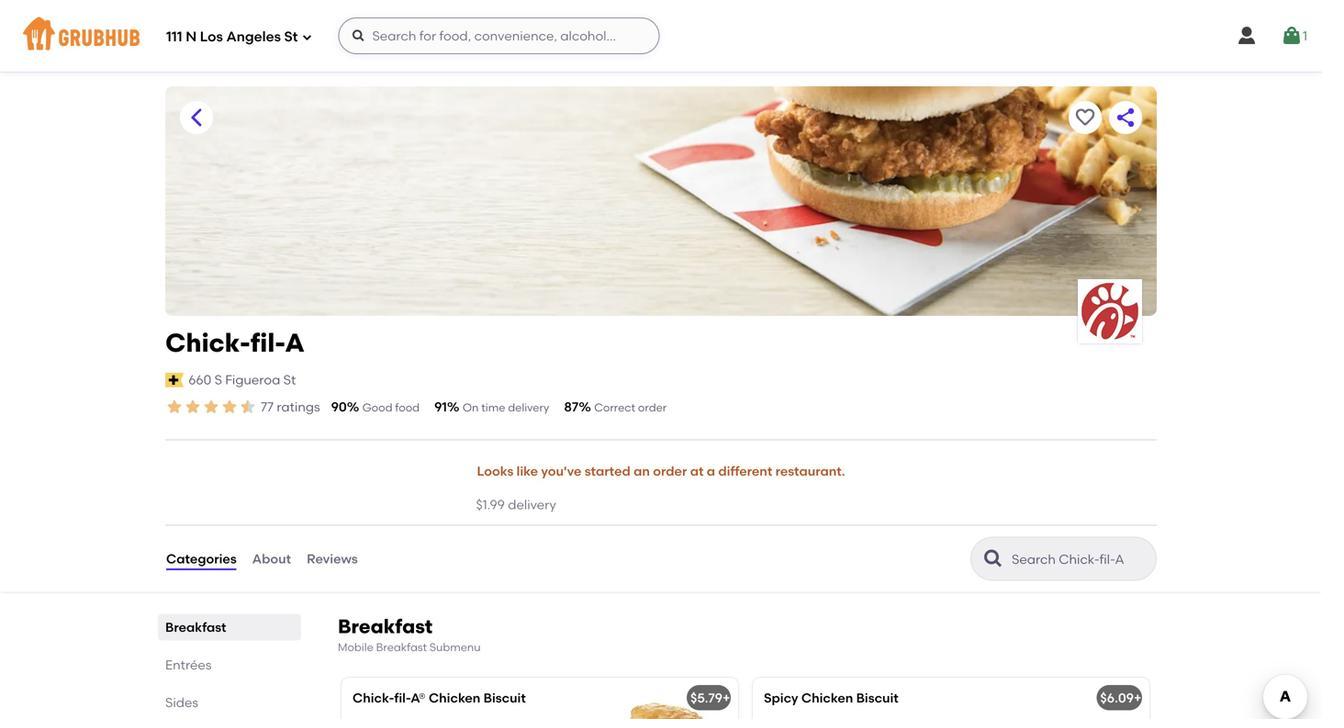 Task type: describe. For each thing, give the bounding box(es) containing it.
660
[[189, 372, 211, 388]]

ratings
[[277, 399, 320, 415]]

$6.09
[[1101, 690, 1135, 706]]

started
[[585, 464, 631, 479]]

breakfast for breakfast mobile breakfast submenu
[[338, 615, 433, 639]]

87
[[564, 399, 579, 415]]

+ for $5.79
[[723, 690, 731, 706]]

2 delivery from the top
[[508, 497, 557, 512]]

categories button
[[165, 526, 238, 592]]

$5.79
[[691, 690, 723, 706]]

good
[[363, 401, 393, 414]]

chick-fil-a logo image
[[1079, 279, 1143, 344]]

restaurant.
[[776, 464, 846, 479]]

90
[[331, 399, 347, 415]]

on
[[463, 401, 479, 414]]

Search for food, convenience, alcohol... search field
[[339, 17, 660, 54]]

chick- for chick-fil-a® chicken biscuit
[[353, 690, 394, 706]]

660 s figueroa st
[[189, 372, 296, 388]]

good food
[[363, 401, 420, 414]]

main navigation navigation
[[0, 0, 1323, 72]]

like
[[517, 464, 538, 479]]

1
[[1304, 28, 1308, 44]]

chick-fil-a
[[165, 328, 305, 358]]

chick-fil-a® chicken biscuit
[[353, 690, 526, 706]]

spicy chicken biscuit image
[[1012, 678, 1150, 719]]

looks like you've started an order at a different restaurant.
[[477, 464, 846, 479]]

77
[[261, 399, 274, 415]]

a®
[[411, 690, 426, 706]]

entrées
[[165, 657, 212, 673]]

search icon image
[[983, 548, 1005, 570]]

los
[[200, 29, 223, 45]]

subscription pass image
[[165, 373, 184, 388]]

spicy
[[764, 690, 799, 706]]

an
[[634, 464, 650, 479]]

submenu
[[430, 641, 481, 654]]

breakfast tab
[[165, 618, 294, 637]]

breakfast right the mobile
[[376, 641, 427, 654]]

breakfast mobile breakfast submenu
[[338, 615, 481, 654]]

about
[[252, 551, 291, 567]]

a
[[285, 328, 305, 358]]

different
[[719, 464, 773, 479]]

sides tab
[[165, 693, 294, 713]]

fil- for a
[[251, 328, 285, 358]]

91
[[435, 399, 447, 415]]

$6.09 +
[[1101, 690, 1142, 706]]

1 button
[[1281, 19, 1308, 52]]

angeles
[[226, 29, 281, 45]]

1 delivery from the top
[[508, 401, 550, 414]]

chick- for chick-fil-a
[[165, 328, 251, 358]]



Task type: vqa. For each thing, say whether or not it's contained in the screenshot.


Task type: locate. For each thing, give the bounding box(es) containing it.
1 horizontal spatial chicken
[[802, 690, 854, 706]]

reviews button
[[306, 526, 359, 592]]

breakfast up the mobile
[[338, 615, 433, 639]]

+
[[723, 690, 731, 706], [1135, 690, 1142, 706]]

0 vertical spatial delivery
[[508, 401, 550, 414]]

2 chicken from the left
[[802, 690, 854, 706]]

st right angeles
[[284, 29, 298, 45]]

1 vertical spatial delivery
[[508, 497, 557, 512]]

looks
[[477, 464, 514, 479]]

0 vertical spatial st
[[284, 29, 298, 45]]

svg image
[[1236, 25, 1259, 47], [1281, 25, 1304, 47], [351, 28, 366, 43], [302, 32, 313, 43]]

order right correct
[[638, 401, 667, 414]]

figueroa
[[225, 372, 280, 388]]

1 vertical spatial order
[[653, 464, 687, 479]]

order left at
[[653, 464, 687, 479]]

1 horizontal spatial chick-
[[353, 690, 394, 706]]

0 horizontal spatial biscuit
[[484, 690, 526, 706]]

0 horizontal spatial +
[[723, 690, 731, 706]]

1 vertical spatial st
[[284, 372, 296, 388]]

chick- left a®
[[353, 690, 394, 706]]

save this restaurant button
[[1069, 101, 1102, 134]]

chick- up 660
[[165, 328, 251, 358]]

+ for $6.09
[[1135, 690, 1142, 706]]

about button
[[251, 526, 292, 592]]

$5.79 +
[[691, 690, 731, 706]]

0 horizontal spatial fil-
[[251, 328, 285, 358]]

s
[[215, 372, 222, 388]]

st inside button
[[284, 372, 296, 388]]

0 vertical spatial order
[[638, 401, 667, 414]]

caret left icon image
[[186, 107, 208, 129]]

Search Chick-fil-A search field
[[1011, 551, 1151, 568]]

star icon image
[[165, 398, 184, 416], [184, 398, 202, 416], [202, 398, 220, 416], [220, 398, 239, 416], [239, 398, 257, 416], [239, 398, 257, 416]]

st up 77 ratings
[[284, 372, 296, 388]]

fil- for a®
[[394, 690, 411, 706]]

looks like you've started an order at a different restaurant. button
[[476, 451, 847, 492]]

fil- up figueroa
[[251, 328, 285, 358]]

0 vertical spatial chick-
[[165, 328, 251, 358]]

correct order
[[595, 401, 667, 414]]

spicy chicken biscuit
[[764, 690, 899, 706]]

chick-
[[165, 328, 251, 358], [353, 690, 394, 706]]

sides
[[165, 695, 198, 711]]

77 ratings
[[261, 399, 320, 415]]

chick-fil-a® chicken biscuit image
[[601, 678, 739, 719]]

1 chicken from the left
[[429, 690, 481, 706]]

2 + from the left
[[1135, 690, 1142, 706]]

entrées tab
[[165, 656, 294, 675]]

on time delivery
[[463, 401, 550, 414]]

1 horizontal spatial +
[[1135, 690, 1142, 706]]

0 horizontal spatial chick-
[[165, 328, 251, 358]]

2 biscuit from the left
[[857, 690, 899, 706]]

breakfast
[[338, 615, 433, 639], [165, 620, 226, 635], [376, 641, 427, 654]]

1 vertical spatial chick-
[[353, 690, 394, 706]]

breakfast for breakfast
[[165, 620, 226, 635]]

fil-
[[251, 328, 285, 358], [394, 690, 411, 706]]

order
[[638, 401, 667, 414], [653, 464, 687, 479]]

you've
[[541, 464, 582, 479]]

111 n los angeles st
[[166, 29, 298, 45]]

share icon image
[[1115, 107, 1137, 129]]

food
[[395, 401, 420, 414]]

1 horizontal spatial biscuit
[[857, 690, 899, 706]]

svg image inside 1 button
[[1281, 25, 1304, 47]]

chicken right spicy
[[802, 690, 854, 706]]

reviews
[[307, 551, 358, 567]]

save this restaurant image
[[1075, 107, 1097, 129]]

chicken right a®
[[429, 690, 481, 706]]

a
[[707, 464, 716, 479]]

fil- down breakfast mobile breakfast submenu
[[394, 690, 411, 706]]

delivery down like
[[508, 497, 557, 512]]

delivery right time
[[508, 401, 550, 414]]

0 horizontal spatial chicken
[[429, 690, 481, 706]]

1 biscuit from the left
[[484, 690, 526, 706]]

biscuit
[[484, 690, 526, 706], [857, 690, 899, 706]]

1 vertical spatial fil-
[[394, 690, 411, 706]]

delivery
[[508, 401, 550, 414], [508, 497, 557, 512]]

order inside button
[[653, 464, 687, 479]]

breakfast inside tab
[[165, 620, 226, 635]]

categories
[[166, 551, 237, 567]]

at
[[691, 464, 704, 479]]

660 s figueroa st button
[[188, 370, 297, 390]]

st
[[284, 29, 298, 45], [284, 372, 296, 388]]

$1.99
[[476, 497, 505, 512]]

time
[[482, 401, 506, 414]]

breakfast up entrées
[[165, 620, 226, 635]]

1 horizontal spatial fil-
[[394, 690, 411, 706]]

0 vertical spatial fil-
[[251, 328, 285, 358]]

n
[[186, 29, 197, 45]]

111
[[166, 29, 182, 45]]

correct
[[595, 401, 636, 414]]

mobile
[[338, 641, 374, 654]]

1 + from the left
[[723, 690, 731, 706]]

chicken
[[429, 690, 481, 706], [802, 690, 854, 706]]

$1.99 delivery
[[476, 497, 557, 512]]

st inside main navigation navigation
[[284, 29, 298, 45]]



